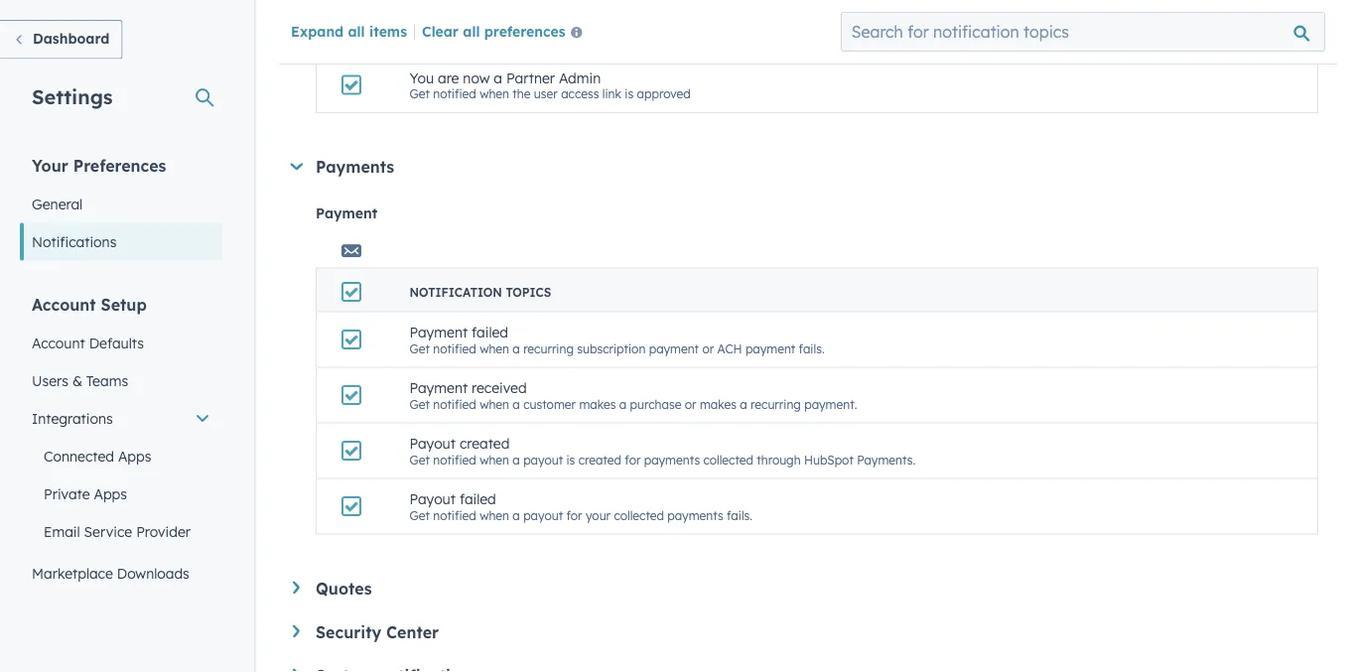 Task type: vqa. For each thing, say whether or not it's contained in the screenshot.


Task type: describe. For each thing, give the bounding box(es) containing it.
items
[[369, 22, 407, 39]]

2 payment from the left
[[745, 341, 795, 356]]

teams
[[86, 372, 128, 389]]

get for payment failed
[[409, 341, 430, 356]]

or inside payment received get notified when a customer makes a purchase or makes a recurring payment.
[[685, 397, 696, 412]]

payout failed get notified when a payout for your collected payments fails.
[[409, 491, 753, 523]]

1 makes from the left
[[579, 397, 616, 412]]

preferences
[[73, 155, 166, 175]]

customer
[[523, 397, 576, 412]]

users
[[32, 372, 68, 389]]

2 topics from the top
[[506, 285, 551, 300]]

payments
[[316, 157, 394, 177]]

quotes
[[316, 579, 372, 599]]

through
[[757, 452, 801, 467]]

notifications link
[[20, 223, 222, 261]]

expand
[[291, 22, 344, 39]]

clear
[[422, 22, 459, 39]]

account defaults link
[[20, 324, 222, 362]]

a inside payout created get notified when a payout is created for payments collected through hubspot payments.
[[513, 452, 520, 467]]

general link
[[20, 185, 222, 223]]

payout for created
[[523, 452, 563, 467]]

the
[[513, 87, 531, 102]]

notified for payment failed
[[433, 341, 476, 356]]

quotes button
[[293, 579, 1318, 599]]

marketplace downloads
[[32, 564, 189, 582]]

when for payment received
[[480, 397, 509, 412]]

all for expand
[[348, 22, 365, 39]]

failed for payment failed
[[472, 324, 508, 341]]

clear all preferences
[[422, 22, 566, 39]]

private apps link
[[20, 475, 222, 513]]

payment for payment failed get notified when a recurring subscription payment or ach payment fails.
[[409, 324, 468, 341]]

partner
[[506, 69, 555, 87]]

hubspot
[[804, 452, 854, 467]]

your
[[32, 155, 68, 175]]

link
[[602, 87, 621, 102]]

apps for connected apps
[[118, 447, 151, 465]]

connected
[[44, 447, 114, 465]]

users & teams
[[32, 372, 128, 389]]

defaults
[[89, 334, 144, 351]]

payments button
[[290, 157, 1318, 177]]

1 topics from the top
[[506, 30, 551, 45]]

collected inside payout created get notified when a payout is created for payments collected through hubspot payments.
[[703, 452, 753, 467]]

expand all items
[[291, 22, 407, 39]]

marketplace downloads link
[[20, 554, 222, 592]]

payout for payout failed
[[409, 491, 456, 508]]

setup
[[101, 294, 147, 314]]

a inside payout failed get notified when a payout for your collected payments fails.
[[513, 508, 520, 523]]

users & teams link
[[20, 362, 222, 400]]

settings
[[32, 84, 113, 109]]

get for payout failed
[[409, 508, 430, 523]]

for inside payout failed get notified when a payout for your collected payments fails.
[[566, 508, 582, 523]]

failed for payout failed
[[460, 491, 496, 508]]

your preferences element
[[20, 154, 222, 261]]

you
[[409, 69, 434, 87]]

you are now a partner admin get notified when the user access link is approved
[[409, 69, 691, 102]]

expand all items button
[[291, 22, 407, 39]]

dashboard link
[[0, 20, 122, 59]]

payment for payment
[[316, 205, 377, 222]]

when for payout failed
[[480, 508, 509, 523]]

subscription
[[577, 341, 646, 356]]

account for account setup
[[32, 294, 96, 314]]

security center button
[[293, 622, 1318, 642]]

payout created get notified when a payout is created for payments collected through hubspot payments.
[[409, 435, 915, 467]]

integrations
[[32, 409, 113, 427]]

account setup element
[[20, 293, 222, 672]]

notified for payment received
[[433, 397, 476, 412]]

apps for private apps
[[94, 485, 127, 502]]

when for payout created
[[480, 452, 509, 467]]

fails. inside payment failed get notified when a recurring subscription payment or ach payment fails.
[[799, 341, 825, 356]]

account defaults
[[32, 334, 144, 351]]

caret image
[[293, 669, 300, 672]]

connected apps link
[[20, 437, 222, 475]]

your preferences
[[32, 155, 166, 175]]

for inside payout created get notified when a payout is created for payments collected through hubspot payments.
[[625, 452, 641, 467]]

or inside payment failed get notified when a recurring subscription payment or ach payment fails.
[[702, 341, 714, 356]]

provider
[[136, 523, 191, 540]]

payment.
[[804, 397, 857, 412]]

payout for failed
[[523, 508, 563, 523]]



Task type: locate. For each thing, give the bounding box(es) containing it.
1 vertical spatial topics
[[506, 285, 551, 300]]

a right "now"
[[494, 69, 502, 87]]

notified inside you are now a partner admin get notified when the user access link is approved
[[433, 87, 476, 102]]

get inside payout created get notified when a payout is created for payments collected through hubspot payments.
[[409, 452, 430, 467]]

account
[[32, 294, 96, 314], [32, 334, 85, 351]]

1 vertical spatial collected
[[614, 508, 664, 523]]

1 horizontal spatial is
[[625, 87, 634, 102]]

email service provider
[[44, 523, 191, 540]]

2 makes from the left
[[700, 397, 737, 412]]

0 vertical spatial recurring
[[523, 341, 574, 356]]

approved
[[637, 87, 691, 102]]

makes right 'customer'
[[579, 397, 616, 412]]

payments down purchase
[[644, 452, 700, 467]]

caret image inside payments dropdown button
[[290, 163, 303, 170]]

0 vertical spatial apps
[[118, 447, 151, 465]]

0 horizontal spatial for
[[566, 508, 582, 523]]

5 get from the top
[[409, 508, 430, 523]]

caret image left "payments"
[[290, 163, 303, 170]]

admin
[[559, 69, 601, 87]]

1 vertical spatial account
[[32, 334, 85, 351]]

for
[[625, 452, 641, 467], [566, 508, 582, 523]]

payments.
[[857, 452, 915, 467]]

0 horizontal spatial makes
[[579, 397, 616, 412]]

0 vertical spatial account
[[32, 294, 96, 314]]

notified for payout created
[[433, 452, 476, 467]]

2 payout from the top
[[523, 508, 563, 523]]

get for payout created
[[409, 452, 430, 467]]

account setup
[[32, 294, 147, 314]]

your
[[586, 508, 611, 523]]

fails. up payment.
[[799, 341, 825, 356]]

1 horizontal spatial payment
[[745, 341, 795, 356]]

a left your
[[513, 508, 520, 523]]

0 horizontal spatial created
[[460, 435, 510, 452]]

1 horizontal spatial all
[[463, 22, 480, 39]]

notified inside payout created get notified when a payout is created for payments collected through hubspot payments.
[[433, 452, 476, 467]]

payout left your
[[523, 508, 563, 523]]

payment right ach
[[745, 341, 795, 356]]

payout inside payout failed get notified when a payout for your collected payments fails.
[[523, 508, 563, 523]]

notified
[[433, 87, 476, 102], [433, 341, 476, 356], [433, 397, 476, 412], [433, 452, 476, 467], [433, 508, 476, 523]]

1 notification from the top
[[409, 30, 502, 45]]

general
[[32, 195, 83, 212]]

is inside payout created get notified when a payout is created for payments collected through hubspot payments.
[[566, 452, 575, 467]]

1 account from the top
[[32, 294, 96, 314]]

private apps
[[44, 485, 127, 502]]

or right purchase
[[685, 397, 696, 412]]

recurring inside payment failed get notified when a recurring subscription payment or ach payment fails.
[[523, 341, 574, 356]]

0 vertical spatial payout
[[409, 435, 456, 452]]

notification topics
[[409, 30, 551, 45], [409, 285, 551, 300]]

2 notified from the top
[[433, 341, 476, 356]]

is up payout failed get notified when a payout for your collected payments fails.
[[566, 452, 575, 467]]

connected apps
[[44, 447, 151, 465]]

2 vertical spatial payment
[[409, 379, 468, 397]]

1 vertical spatial recurring
[[751, 397, 801, 412]]

1 vertical spatial apps
[[94, 485, 127, 502]]

for down purchase
[[625, 452, 641, 467]]

3 get from the top
[[409, 397, 430, 412]]

payment for payment received get notified when a customer makes a purchase or makes a recurring payment.
[[409, 379, 468, 397]]

makes down ach
[[700, 397, 737, 412]]

caret image for security center
[[293, 625, 300, 638]]

failed
[[472, 324, 508, 341], [460, 491, 496, 508]]

2 all from the left
[[463, 22, 480, 39]]

0 vertical spatial notification topics
[[409, 30, 551, 45]]

1 horizontal spatial fails.
[[799, 341, 825, 356]]

is inside you are now a partner admin get notified when the user access link is approved
[[625, 87, 634, 102]]

a inside you are now a partner admin get notified when the user access link is approved
[[494, 69, 502, 87]]

payments down payout created get notified when a payout is created for payments collected through hubspot payments. at the bottom
[[667, 508, 723, 523]]

0 horizontal spatial recurring
[[523, 341, 574, 356]]

get inside payout failed get notified when a payout for your collected payments fails.
[[409, 508, 430, 523]]

all inside button
[[463, 22, 480, 39]]

2 when from the top
[[480, 341, 509, 356]]

caret image inside the quotes dropdown button
[[293, 582, 300, 594]]

get inside you are now a partner admin get notified when the user access link is approved
[[409, 87, 430, 102]]

0 horizontal spatial is
[[566, 452, 575, 467]]

access
[[561, 87, 599, 102]]

marketplace
[[32, 564, 113, 582]]

notified inside payment failed get notified when a recurring subscription payment or ach payment fails.
[[433, 341, 476, 356]]

notification topics up 'received' on the left bottom
[[409, 285, 551, 300]]

5 notified from the top
[[433, 508, 476, 523]]

1 payout from the top
[[523, 452, 563, 467]]

get for payment received
[[409, 397, 430, 412]]

payment failed get notified when a recurring subscription payment or ach payment fails.
[[409, 324, 825, 356]]

2 notification from the top
[[409, 285, 502, 300]]

when inside payment failed get notified when a recurring subscription payment or ach payment fails.
[[480, 341, 509, 356]]

purchase
[[630, 397, 681, 412]]

collected right your
[[614, 508, 664, 523]]

caret image inside security center dropdown button
[[293, 625, 300, 638]]

1 vertical spatial payment
[[409, 324, 468, 341]]

caret image
[[290, 163, 303, 170], [293, 582, 300, 594], [293, 625, 300, 638]]

0 horizontal spatial collected
[[614, 508, 664, 523]]

notifications
[[32, 233, 117, 250]]

integrations button
[[20, 400, 222, 437]]

1 vertical spatial or
[[685, 397, 696, 412]]

1 vertical spatial notification
[[409, 285, 502, 300]]

recurring
[[523, 341, 574, 356], [751, 397, 801, 412]]

when inside payout created get notified when a payout is created for payments collected through hubspot payments.
[[480, 452, 509, 467]]

payout down 'customer'
[[523, 452, 563, 467]]

1 horizontal spatial collected
[[703, 452, 753, 467]]

caret image up caret icon
[[293, 625, 300, 638]]

makes
[[579, 397, 616, 412], [700, 397, 737, 412]]

topics
[[506, 30, 551, 45], [506, 285, 551, 300]]

0 vertical spatial caret image
[[290, 163, 303, 170]]

1 get from the top
[[409, 87, 430, 102]]

notification
[[409, 30, 502, 45], [409, 285, 502, 300]]

0 vertical spatial collected
[[703, 452, 753, 467]]

get inside payment failed get notified when a recurring subscription payment or ach payment fails.
[[409, 341, 430, 356]]

recurring up 'customer'
[[523, 341, 574, 356]]

0 horizontal spatial fails.
[[727, 508, 753, 523]]

1 vertical spatial for
[[566, 508, 582, 523]]

1 vertical spatial payout
[[409, 491, 456, 508]]

notification topics up "now"
[[409, 30, 551, 45]]

2 get from the top
[[409, 341, 430, 356]]

1 vertical spatial fails.
[[727, 508, 753, 523]]

all left items
[[348, 22, 365, 39]]

recurring left payment.
[[751, 397, 801, 412]]

1 horizontal spatial recurring
[[751, 397, 801, 412]]

dashboard
[[33, 30, 110, 47]]

account up account defaults
[[32, 294, 96, 314]]

account up users
[[32, 334, 85, 351]]

a down 'received' on the left bottom
[[513, 452, 520, 467]]

1 when from the top
[[480, 87, 509, 102]]

when inside you are now a partner admin get notified when the user access link is approved
[[480, 87, 509, 102]]

1 vertical spatial payments
[[667, 508, 723, 523]]

a up 'received' on the left bottom
[[513, 341, 520, 356]]

payment received get notified when a customer makes a purchase or makes a recurring payment.
[[409, 379, 857, 412]]

email service provider link
[[20, 513, 222, 550]]

0 vertical spatial or
[[702, 341, 714, 356]]

caret image left quotes
[[293, 582, 300, 594]]

all right the clear
[[463, 22, 480, 39]]

when for payment failed
[[480, 341, 509, 356]]

created up payout failed get notified when a payout for your collected payments fails.
[[578, 452, 621, 467]]

for left your
[[566, 508, 582, 523]]

payout for payout created
[[409, 435, 456, 452]]

payment left ach
[[649, 341, 699, 356]]

fails. up the quotes dropdown button
[[727, 508, 753, 523]]

notified for payout failed
[[433, 508, 476, 523]]

2 account from the top
[[32, 334, 85, 351]]

5 when from the top
[[480, 508, 509, 523]]

1 horizontal spatial makes
[[700, 397, 737, 412]]

fails.
[[799, 341, 825, 356], [727, 508, 753, 523]]

0 vertical spatial payout
[[523, 452, 563, 467]]

payout
[[523, 452, 563, 467], [523, 508, 563, 523]]

0 vertical spatial is
[[625, 87, 634, 102]]

payments for failed
[[667, 508, 723, 523]]

payments inside payout created get notified when a payout is created for payments collected through hubspot payments.
[[644, 452, 700, 467]]

&
[[72, 372, 82, 389]]

email
[[44, 523, 80, 540]]

center
[[386, 622, 439, 642]]

2 payout from the top
[[409, 491, 456, 508]]

payments
[[644, 452, 700, 467], [667, 508, 723, 523]]

payout inside payout created get notified when a payout is created for payments collected through hubspot payments.
[[409, 435, 456, 452]]

created down 'received' on the left bottom
[[460, 435, 510, 452]]

received
[[472, 379, 527, 397]]

a
[[494, 69, 502, 87], [513, 341, 520, 356], [513, 397, 520, 412], [619, 397, 627, 412], [740, 397, 747, 412], [513, 452, 520, 467], [513, 508, 520, 523]]

apps down integrations button
[[118, 447, 151, 465]]

user
[[534, 87, 558, 102]]

clear all preferences button
[[422, 21, 590, 44]]

downloads
[[117, 564, 189, 582]]

apps
[[118, 447, 151, 465], [94, 485, 127, 502]]

0 horizontal spatial or
[[685, 397, 696, 412]]

1 notification topics from the top
[[409, 30, 551, 45]]

2 notification topics from the top
[[409, 285, 551, 300]]

4 when from the top
[[480, 452, 509, 467]]

4 get from the top
[[409, 452, 430, 467]]

failed inside payout failed get notified when a payout for your collected payments fails.
[[460, 491, 496, 508]]

a down ach
[[740, 397, 747, 412]]

is
[[625, 87, 634, 102], [566, 452, 575, 467]]

a left 'customer'
[[513, 397, 520, 412]]

are
[[438, 69, 459, 87]]

payout inside payout failed get notified when a payout for your collected payments fails.
[[409, 491, 456, 508]]

1 vertical spatial notification topics
[[409, 285, 551, 300]]

apps up service
[[94, 485, 127, 502]]

recurring inside payment received get notified when a customer makes a purchase or makes a recurring payment.
[[751, 397, 801, 412]]

0 horizontal spatial payment
[[649, 341, 699, 356]]

1 horizontal spatial for
[[625, 452, 641, 467]]

caret image for quotes
[[293, 582, 300, 594]]

0 vertical spatial topics
[[506, 30, 551, 45]]

notified inside payment received get notified when a customer makes a purchase or makes a recurring payment.
[[433, 397, 476, 412]]

collected left through
[[703, 452, 753, 467]]

3 notified from the top
[[433, 397, 476, 412]]

payments inside payout failed get notified when a payout for your collected payments fails.
[[667, 508, 723, 523]]

service
[[84, 523, 132, 540]]

Search for notification topics search field
[[841, 12, 1325, 52]]

1 all from the left
[[348, 22, 365, 39]]

1 vertical spatial failed
[[460, 491, 496, 508]]

get inside payment received get notified when a customer makes a purchase or makes a recurring payment.
[[409, 397, 430, 412]]

3 when from the top
[[480, 397, 509, 412]]

all
[[348, 22, 365, 39], [463, 22, 480, 39]]

4 notified from the top
[[433, 452, 476, 467]]

failed inside payment failed get notified when a recurring subscription payment or ach payment fails.
[[472, 324, 508, 341]]

1 payout from the top
[[409, 435, 456, 452]]

1 horizontal spatial or
[[702, 341, 714, 356]]

0 vertical spatial failed
[[472, 324, 508, 341]]

payment inside payment failed get notified when a recurring subscription payment or ach payment fails.
[[409, 324, 468, 341]]

0 vertical spatial for
[[625, 452, 641, 467]]

is right the link
[[625, 87, 634, 102]]

0 vertical spatial payment
[[316, 205, 377, 222]]

1 vertical spatial is
[[566, 452, 575, 467]]

payment
[[649, 341, 699, 356], [745, 341, 795, 356]]

when inside payment received get notified when a customer makes a purchase or makes a recurring payment.
[[480, 397, 509, 412]]

0 vertical spatial fails.
[[799, 341, 825, 356]]

ach
[[717, 341, 742, 356]]

a inside payment failed get notified when a recurring subscription payment or ach payment fails.
[[513, 341, 520, 356]]

collected inside payout failed get notified when a payout for your collected payments fails.
[[614, 508, 664, 523]]

fails. inside payout failed get notified when a payout for your collected payments fails.
[[727, 508, 753, 523]]

created
[[460, 435, 510, 452], [578, 452, 621, 467]]

a left purchase
[[619, 397, 627, 412]]

1 vertical spatial caret image
[[293, 582, 300, 594]]

get
[[409, 87, 430, 102], [409, 341, 430, 356], [409, 397, 430, 412], [409, 452, 430, 467], [409, 508, 430, 523]]

payout inside payout created get notified when a payout is created for payments collected through hubspot payments.
[[523, 452, 563, 467]]

0 horizontal spatial all
[[348, 22, 365, 39]]

collected
[[703, 452, 753, 467], [614, 508, 664, 523]]

or
[[702, 341, 714, 356], [685, 397, 696, 412]]

when inside payout failed get notified when a payout for your collected payments fails.
[[480, 508, 509, 523]]

all for clear
[[463, 22, 480, 39]]

payout
[[409, 435, 456, 452], [409, 491, 456, 508]]

1 payment from the left
[[649, 341, 699, 356]]

now
[[463, 69, 490, 87]]

1 vertical spatial payout
[[523, 508, 563, 523]]

preferences
[[484, 22, 566, 39]]

security
[[316, 622, 381, 642]]

0 vertical spatial payments
[[644, 452, 700, 467]]

account for account defaults
[[32, 334, 85, 351]]

notified inside payout failed get notified when a payout for your collected payments fails.
[[433, 508, 476, 523]]

caret image for payments
[[290, 163, 303, 170]]

when
[[480, 87, 509, 102], [480, 341, 509, 356], [480, 397, 509, 412], [480, 452, 509, 467], [480, 508, 509, 523]]

payment inside payment received get notified when a customer makes a purchase or makes a recurring payment.
[[409, 379, 468, 397]]

2 vertical spatial caret image
[[293, 625, 300, 638]]

1 notified from the top
[[433, 87, 476, 102]]

payments for created
[[644, 452, 700, 467]]

security center
[[316, 622, 439, 642]]

private
[[44, 485, 90, 502]]

1 horizontal spatial created
[[578, 452, 621, 467]]

or left ach
[[702, 341, 714, 356]]

0 vertical spatial notification
[[409, 30, 502, 45]]

payment
[[316, 205, 377, 222], [409, 324, 468, 341], [409, 379, 468, 397]]



